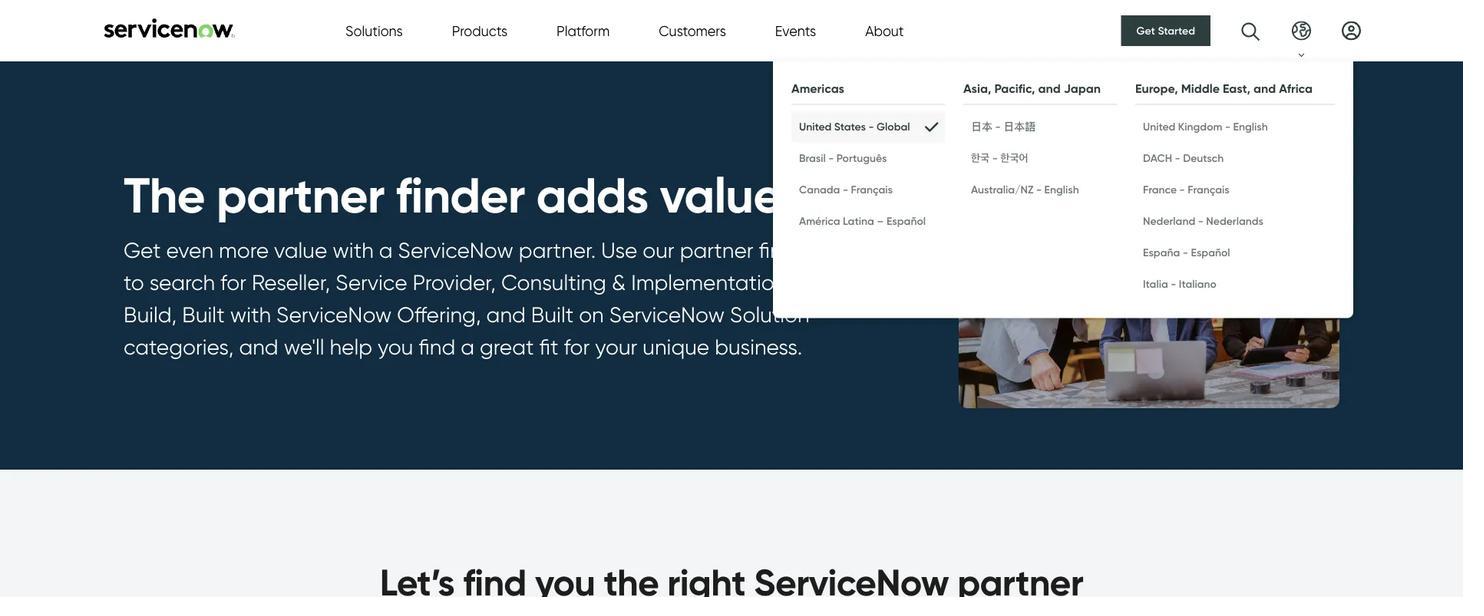 Task type: vqa. For each thing, say whether or not it's contained in the screenshot.
make in the Featured products Achieve strategic business goals and make work better for everyone with offerings from the ServiceNow portfolio.
no



Task type: describe. For each thing, give the bounding box(es) containing it.
east,
[[1223, 81, 1251, 96]]

italiano
[[1179, 278, 1217, 291]]

solutions button
[[345, 20, 403, 41]]

australia/nz - english
[[971, 183, 1079, 196]]

asia,
[[963, 81, 991, 96]]

events
[[775, 22, 816, 39]]

한국
[[971, 152, 990, 165]]

brasil
[[799, 152, 826, 165]]

europe,
[[1135, 81, 1178, 96]]

about
[[865, 22, 904, 39]]

started
[[1158, 24, 1195, 37]]

brasil - português link
[[791, 142, 945, 174]]

- for dach - deutsch
[[1175, 152, 1180, 165]]

france - français
[[1143, 183, 1230, 196]]

nederland - nederlands
[[1143, 215, 1264, 228]]

get started
[[1137, 24, 1195, 37]]

united states - global
[[799, 120, 910, 133]]

français for europe, middle east, and africa
[[1188, 183, 1230, 196]]

dach
[[1143, 152, 1172, 165]]

united for americas
[[799, 120, 832, 133]]

deutsch
[[1183, 152, 1224, 165]]

canada - français
[[799, 183, 893, 196]]

españa
[[1143, 246, 1180, 259]]

japan
[[1064, 81, 1101, 96]]

- for 日本 - 日本語
[[995, 120, 1001, 133]]

português
[[837, 152, 887, 165]]

1 horizontal spatial english
[[1233, 120, 1268, 133]]

- for france - français
[[1180, 183, 1185, 196]]

united states - global link
[[791, 111, 945, 142]]

brasil - português
[[799, 152, 887, 165]]

américa latina – español link
[[791, 205, 945, 237]]

- for españa - español
[[1183, 246, 1188, 259]]

日本 - 日本語 link
[[963, 111, 1117, 142]]

- for australia/nz - english
[[1036, 183, 1042, 196]]

get started link
[[1121, 15, 1211, 46]]

servicenow image
[[102, 18, 236, 38]]

latina
[[843, 215, 874, 228]]

nederlands
[[1206, 215, 1264, 228]]

about button
[[865, 20, 904, 41]]

1 and from the left
[[1038, 81, 1061, 96]]

dach - deutsch link
[[1135, 142, 1335, 174]]

한국 - 한국어 link
[[963, 142, 1117, 174]]

- for italia - italiano
[[1171, 278, 1176, 291]]

nederland - nederlands link
[[1135, 205, 1335, 237]]

- right states
[[869, 120, 874, 133]]

nederland
[[1143, 215, 1195, 228]]

dach - deutsch
[[1143, 152, 1224, 165]]

france
[[1143, 183, 1177, 196]]

africa
[[1279, 81, 1313, 96]]

solid image
[[925, 119, 937, 134]]

américa
[[799, 215, 840, 228]]

canada
[[799, 183, 840, 196]]



Task type: locate. For each thing, give the bounding box(es) containing it.
españa - español link
[[1135, 237, 1335, 268]]

states
[[834, 120, 866, 133]]

日本
[[971, 120, 993, 133]]

1 horizontal spatial and
[[1254, 81, 1276, 96]]

- for nederland - nederlands
[[1198, 215, 1204, 228]]

2 united from the left
[[1143, 120, 1176, 133]]

italia - italiano link
[[1135, 268, 1335, 300]]

- for canada - français
[[843, 183, 848, 196]]

- right italia
[[1171, 278, 1176, 291]]

español
[[887, 215, 926, 228], [1191, 246, 1230, 259]]

españa - español
[[1143, 246, 1230, 259]]

united inside "united kingdom - english" link
[[1143, 120, 1176, 133]]

日本 - 日本語
[[971, 120, 1036, 133]]

- right canada
[[843, 183, 848, 196]]

2 français from the left
[[1188, 183, 1230, 196]]

united
[[799, 120, 832, 133], [1143, 120, 1176, 133]]

solutions
[[345, 22, 403, 39]]

1 horizontal spatial français
[[1188, 183, 1230, 196]]

customers
[[659, 22, 726, 39]]

asia, pacific, and japan
[[963, 81, 1101, 96]]

한국 - 한국어
[[971, 152, 1028, 165]]

français down brasil - português link
[[851, 183, 893, 196]]

日本語
[[1003, 120, 1036, 133]]

español inside españa - español 'link'
[[1191, 246, 1230, 259]]

united up the brasil
[[799, 120, 832, 133]]

–
[[877, 215, 884, 228]]

1 horizontal spatial united
[[1143, 120, 1176, 133]]

products
[[452, 22, 507, 39]]

0 horizontal spatial and
[[1038, 81, 1061, 96]]

australia/nz - english link
[[963, 174, 1117, 205]]

and
[[1038, 81, 1061, 96], [1254, 81, 1276, 96]]

italia - italiano
[[1143, 278, 1217, 291]]

france - français link
[[1135, 174, 1335, 205]]

- right "españa"
[[1183, 246, 1188, 259]]

americas
[[791, 81, 844, 96]]

united kingdom - english
[[1143, 120, 1268, 133]]

0 horizontal spatial english
[[1044, 183, 1079, 196]]

español right –
[[887, 215, 926, 228]]

and right east,
[[1254, 81, 1276, 96]]

- right the dach
[[1175, 152, 1180, 165]]

한국어
[[1001, 152, 1028, 165]]

english down '한국 - 한국어' link
[[1044, 183, 1079, 196]]

français for americas
[[851, 183, 893, 196]]

united kingdom - english link
[[1135, 111, 1335, 142]]

0 horizontal spatial united
[[799, 120, 832, 133]]

- right 한국
[[992, 152, 998, 165]]

middle
[[1181, 81, 1220, 96]]

1 français from the left
[[851, 183, 893, 196]]

australia/nz
[[971, 183, 1034, 196]]

united for europe, middle east, and africa
[[1143, 120, 1176, 133]]

platform
[[557, 22, 610, 39]]

français down deutsch
[[1188, 183, 1230, 196]]

canada - français link
[[791, 174, 945, 205]]

customers button
[[659, 20, 726, 41]]

0 horizontal spatial español
[[887, 215, 926, 228]]

- down '한국 - 한국어' link
[[1036, 183, 1042, 196]]

0 vertical spatial english
[[1233, 120, 1268, 133]]

1 united from the left
[[799, 120, 832, 133]]

- for brasil - português
[[828, 152, 834, 165]]

- for 한국 - 한국어
[[992, 152, 998, 165]]

united up the dach
[[1143, 120, 1176, 133]]

- right nederland
[[1198, 215, 1204, 228]]

united inside united states - global link
[[799, 120, 832, 133]]

get
[[1137, 24, 1155, 37]]

kingdom
[[1178, 120, 1222, 133]]

1 horizontal spatial español
[[1191, 246, 1230, 259]]

-
[[869, 120, 874, 133], [995, 120, 1001, 133], [1225, 120, 1231, 133], [828, 152, 834, 165], [992, 152, 998, 165], [1175, 152, 1180, 165], [843, 183, 848, 196], [1036, 183, 1042, 196], [1180, 183, 1185, 196], [1198, 215, 1204, 228], [1183, 246, 1188, 259], [1171, 278, 1176, 291]]

english up dach - deutsch link on the top right
[[1233, 120, 1268, 133]]

français
[[851, 183, 893, 196], [1188, 183, 1230, 196]]

global
[[877, 120, 910, 133]]

products button
[[452, 20, 507, 41]]

español down nederland - nederlands
[[1191, 246, 1230, 259]]

0 horizontal spatial français
[[851, 183, 893, 196]]

and left japan
[[1038, 81, 1061, 96]]

español inside américa latina – español link
[[887, 215, 926, 228]]

- right 日本
[[995, 120, 1001, 133]]

1 vertical spatial español
[[1191, 246, 1230, 259]]

english
[[1233, 120, 1268, 133], [1044, 183, 1079, 196]]

platform button
[[557, 20, 610, 41]]

- right the brasil
[[828, 152, 834, 165]]

0 vertical spatial español
[[887, 215, 926, 228]]

1 vertical spatial english
[[1044, 183, 1079, 196]]

- inside 'link'
[[1183, 246, 1188, 259]]

- right the "france"
[[1180, 183, 1185, 196]]

- right kingdom
[[1225, 120, 1231, 133]]

events button
[[775, 20, 816, 41]]

2 and from the left
[[1254, 81, 1276, 96]]

pacific,
[[994, 81, 1035, 96]]

europe, middle east, and africa
[[1135, 81, 1313, 96]]

américa latina – español
[[799, 215, 926, 228]]

italia
[[1143, 278, 1168, 291]]



